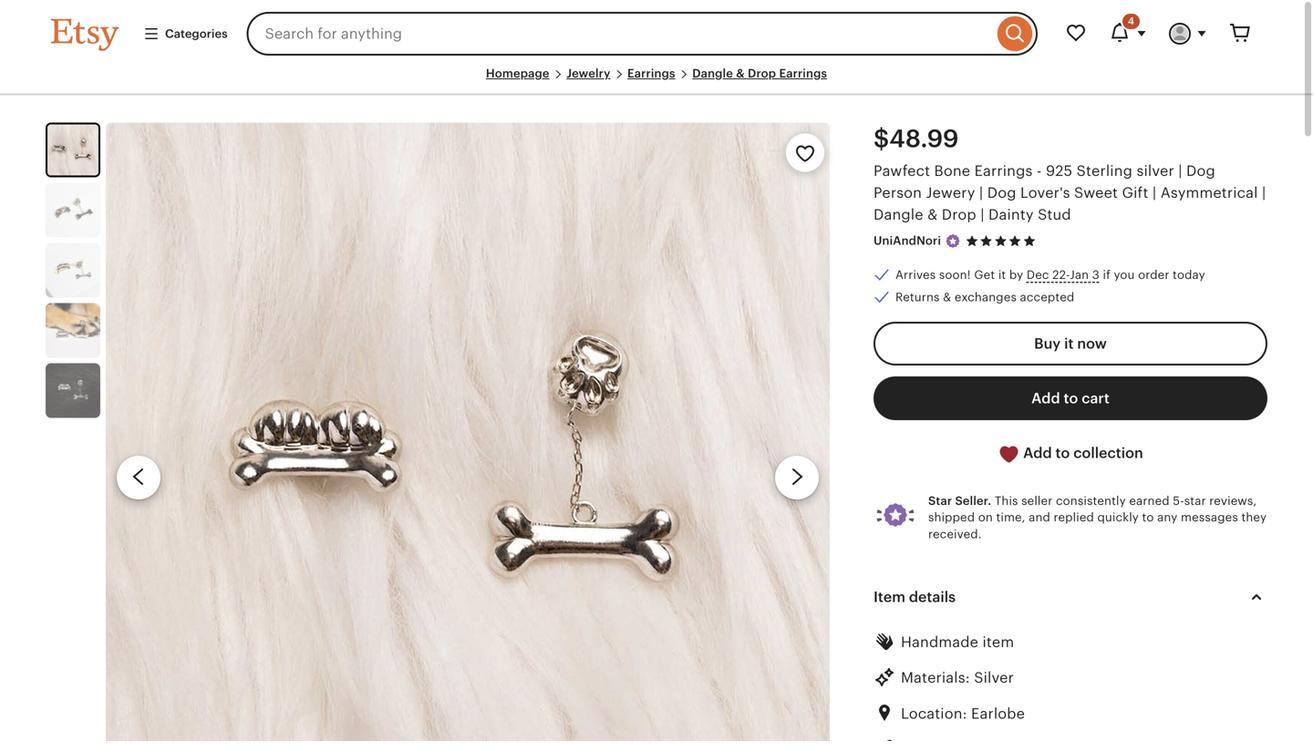 Task type: describe. For each thing, give the bounding box(es) containing it.
add to cart button
[[874, 376, 1268, 420]]

if
[[1103, 267, 1111, 281]]

location: earlobe
[[901, 705, 1025, 721]]

buy it now button
[[874, 321, 1268, 365]]

| right silver
[[1179, 162, 1183, 179]]

0 horizontal spatial earrings
[[628, 66, 676, 79]]

cart
[[1082, 390, 1110, 406]]

arrives
[[896, 267, 936, 281]]

$48.99
[[874, 124, 959, 152]]

exchanges
[[955, 290, 1017, 303]]

dangle & drop earrings
[[693, 66, 827, 79]]

| right jewery
[[980, 184, 984, 200]]

dainty
[[989, 206, 1034, 222]]

it inside "button"
[[1065, 335, 1074, 351]]

buy it now
[[1035, 335, 1107, 351]]

on
[[978, 510, 993, 524]]

to for collection
[[1056, 444, 1070, 461]]

0 horizontal spatial dog
[[988, 184, 1017, 200]]

pawfect bone earrings 925 sterling silver dog person image 2 image
[[46, 182, 100, 237]]

0 horizontal spatial pawfect bone earrings 925 sterling silver dog person image 1 image
[[47, 124, 99, 175]]

1 horizontal spatial pawfect bone earrings 925 sterling silver dog person image 1 image
[[106, 122, 830, 742]]

this
[[995, 493, 1019, 507]]

quickly
[[1098, 510, 1139, 524]]

0 vertical spatial drop
[[748, 66, 776, 79]]

jan
[[1070, 267, 1089, 281]]

pawfect
[[874, 162, 931, 179]]

item
[[983, 633, 1015, 650]]

they
[[1242, 510, 1267, 524]]

silver
[[1137, 162, 1175, 179]]

arrives soon! get it by dec 22-jan 3 if you order today
[[896, 267, 1206, 281]]

any
[[1158, 510, 1178, 524]]

today
[[1173, 267, 1206, 281]]

homepage
[[486, 66, 550, 79]]

add for add to cart
[[1032, 390, 1061, 406]]

received.
[[929, 527, 982, 540]]

star seller.
[[929, 493, 992, 507]]

consistently
[[1056, 493, 1126, 507]]

0 horizontal spatial dangle
[[693, 66, 733, 79]]

1 horizontal spatial earrings
[[779, 66, 827, 79]]

order
[[1138, 267, 1170, 281]]

jewelry link
[[567, 66, 611, 79]]

you
[[1114, 267, 1135, 281]]

buy
[[1035, 335, 1061, 351]]

details
[[909, 588, 956, 605]]

seller
[[1022, 493, 1053, 507]]

| right gift
[[1153, 184, 1157, 200]]

1 horizontal spatial dog
[[1187, 162, 1216, 179]]

star_seller image
[[945, 232, 961, 249]]

pawfect bone earrings 925 sterling silver dog person image 5 image
[[46, 363, 100, 417]]

star
[[929, 493, 952, 507]]

and
[[1029, 510, 1051, 524]]

uniandnori link
[[874, 233, 941, 247]]

categories button
[[130, 16, 241, 49]]

lover's
[[1021, 184, 1071, 200]]

sterling
[[1077, 162, 1133, 179]]

to for cart
[[1064, 390, 1078, 406]]



Task type: vqa. For each thing, say whether or not it's contained in the screenshot.
it inside button
yes



Task type: locate. For each thing, give the bounding box(es) containing it.
22-
[[1053, 267, 1070, 281]]

-
[[1037, 162, 1042, 179]]

drop inside pawfect bone earrings - 925 sterling silver | dog person jewery | dog lover's sweet gift | asymmetrical | dangle & drop | dainty stud
[[942, 206, 977, 222]]

1 vertical spatial dog
[[988, 184, 1017, 200]]

earned
[[1130, 493, 1170, 507]]

it left by
[[999, 267, 1006, 281]]

pawfect bone earrings - 925 sterling silver | dog person jewery | dog lover's sweet gift | asymmetrical | dangle & drop | dainty stud
[[874, 162, 1266, 222]]

|
[[1179, 162, 1183, 179], [980, 184, 984, 200], [1153, 184, 1157, 200], [1262, 184, 1266, 200], [981, 206, 985, 222]]

1 horizontal spatial it
[[1065, 335, 1074, 351]]

reviews,
[[1210, 493, 1257, 507]]

0 vertical spatial &
[[736, 66, 745, 79]]

dog up asymmetrical on the right
[[1187, 162, 1216, 179]]

2 horizontal spatial earrings
[[975, 162, 1033, 179]]

returns
[[896, 290, 940, 303]]

0 vertical spatial it
[[999, 267, 1006, 281]]

seller.
[[955, 493, 992, 507]]

gift
[[1122, 184, 1149, 200]]

1 vertical spatial it
[[1065, 335, 1074, 351]]

returns & exchanges accepted
[[896, 290, 1075, 303]]

now
[[1078, 335, 1107, 351]]

item details button
[[857, 575, 1284, 618]]

& right returns
[[943, 290, 952, 303]]

to left collection
[[1056, 444, 1070, 461]]

materials:
[[901, 669, 970, 686]]

2 vertical spatial to
[[1143, 510, 1154, 524]]

handmade
[[901, 633, 979, 650]]

1 vertical spatial dangle
[[874, 206, 924, 222]]

0 horizontal spatial it
[[999, 267, 1006, 281]]

0 horizontal spatial &
[[736, 66, 745, 79]]

1 horizontal spatial dangle
[[874, 206, 924, 222]]

silver
[[974, 669, 1014, 686]]

dec
[[1027, 267, 1050, 281]]

4 button
[[1098, 11, 1158, 55]]

Search for anything text field
[[247, 11, 993, 55]]

to inside this seller consistently earned 5-star reviews, shipped on time, and replied quickly to any messages they received.
[[1143, 510, 1154, 524]]

0 vertical spatial add
[[1032, 390, 1061, 406]]

dangle & drop earrings link
[[693, 66, 827, 79]]

& for returns
[[943, 290, 952, 303]]

pawfect bone earrings 925 sterling silver dog person image 1 image
[[106, 122, 830, 742], [47, 124, 99, 175]]

0 vertical spatial dog
[[1187, 162, 1216, 179]]

add to collection button
[[874, 431, 1268, 476]]

pawfect bone earrings 925 sterling silver dog person image 4 image
[[46, 302, 100, 357]]

add to collection
[[1020, 444, 1144, 461]]

materials: silver
[[901, 669, 1014, 686]]

1 vertical spatial to
[[1056, 444, 1070, 461]]

jewelry
[[567, 66, 611, 79]]

& inside menu bar
[[736, 66, 745, 79]]

0 horizontal spatial drop
[[748, 66, 776, 79]]

shipped
[[929, 510, 975, 524]]

earrings
[[628, 66, 676, 79], [779, 66, 827, 79], [975, 162, 1033, 179]]

it right buy at right top
[[1065, 335, 1074, 351]]

&
[[736, 66, 745, 79], [928, 206, 938, 222], [943, 290, 952, 303]]

person
[[874, 184, 922, 200]]

sweet
[[1075, 184, 1118, 200]]

& right earrings link
[[736, 66, 745, 79]]

none search field inside categories banner
[[247, 11, 1038, 55]]

add up seller in the right bottom of the page
[[1024, 444, 1052, 461]]

| right asymmetrical on the right
[[1262, 184, 1266, 200]]

& down jewery
[[928, 206, 938, 222]]

to inside add to cart button
[[1064, 390, 1078, 406]]

earrings inside pawfect bone earrings - 925 sterling silver | dog person jewery | dog lover's sweet gift | asymmetrical | dangle & drop | dainty stud
[[975, 162, 1033, 179]]

add left cart
[[1032, 390, 1061, 406]]

drop
[[748, 66, 776, 79], [942, 206, 977, 222]]

2 vertical spatial &
[[943, 290, 952, 303]]

to inside the add to collection button
[[1056, 444, 1070, 461]]

categories banner
[[18, 0, 1295, 66]]

dangle down person
[[874, 206, 924, 222]]

item details
[[874, 588, 956, 605]]

this seller consistently earned 5-star reviews, shipped on time, and replied quickly to any messages they received.
[[929, 493, 1267, 540]]

1 horizontal spatial drop
[[942, 206, 977, 222]]

0 vertical spatial to
[[1064, 390, 1078, 406]]

add
[[1032, 390, 1061, 406], [1024, 444, 1052, 461]]

uniandnori
[[874, 233, 941, 247]]

add inside add to cart button
[[1032, 390, 1061, 406]]

time,
[[997, 510, 1026, 524]]

soon! get
[[939, 267, 995, 281]]

4
[[1128, 15, 1135, 26]]

to left cart
[[1064, 390, 1078, 406]]

1 horizontal spatial &
[[928, 206, 938, 222]]

5-
[[1173, 493, 1185, 507]]

add to cart
[[1032, 390, 1110, 406]]

handmade item
[[901, 633, 1015, 650]]

messages
[[1181, 510, 1239, 524]]

3
[[1093, 267, 1100, 281]]

accepted
[[1020, 290, 1075, 303]]

1 vertical spatial &
[[928, 206, 938, 222]]

replied
[[1054, 510, 1095, 524]]

dangle inside pawfect bone earrings - 925 sterling silver | dog person jewery | dog lover's sweet gift | asymmetrical | dangle & drop | dainty stud
[[874, 206, 924, 222]]

& inside pawfect bone earrings - 925 sterling silver | dog person jewery | dog lover's sweet gift | asymmetrical | dangle & drop | dainty stud
[[928, 206, 938, 222]]

dog up dainty
[[988, 184, 1017, 200]]

asymmetrical
[[1161, 184, 1258, 200]]

2 horizontal spatial &
[[943, 290, 952, 303]]

item
[[874, 588, 906, 605]]

earlobe
[[972, 705, 1025, 721]]

earrings link
[[628, 66, 676, 79]]

add inside button
[[1024, 444, 1052, 461]]

& for dangle
[[736, 66, 745, 79]]

1 vertical spatial drop
[[942, 206, 977, 222]]

dangle right earrings link
[[693, 66, 733, 79]]

collection
[[1074, 444, 1144, 461]]

homepage link
[[486, 66, 550, 79]]

bone
[[935, 162, 971, 179]]

add for add to collection
[[1024, 444, 1052, 461]]

dangle
[[693, 66, 733, 79], [874, 206, 924, 222]]

categories
[[165, 26, 228, 40]]

to
[[1064, 390, 1078, 406], [1056, 444, 1070, 461], [1143, 510, 1154, 524]]

0 vertical spatial dangle
[[693, 66, 733, 79]]

by
[[1010, 267, 1024, 281]]

None search field
[[247, 11, 1038, 55]]

pawfect bone earrings 925 sterling silver dog person image 3 image
[[46, 242, 100, 297]]

1 vertical spatial add
[[1024, 444, 1052, 461]]

star
[[1185, 493, 1207, 507]]

menu bar containing homepage
[[51, 66, 1262, 94]]

| left dainty
[[981, 206, 985, 222]]

location:
[[901, 705, 968, 721]]

925
[[1046, 162, 1073, 179]]

it
[[999, 267, 1006, 281], [1065, 335, 1074, 351]]

jewery
[[926, 184, 976, 200]]

dog
[[1187, 162, 1216, 179], [988, 184, 1017, 200]]

to down earned
[[1143, 510, 1154, 524]]

stud
[[1038, 206, 1072, 222]]

menu bar
[[51, 66, 1262, 94]]



